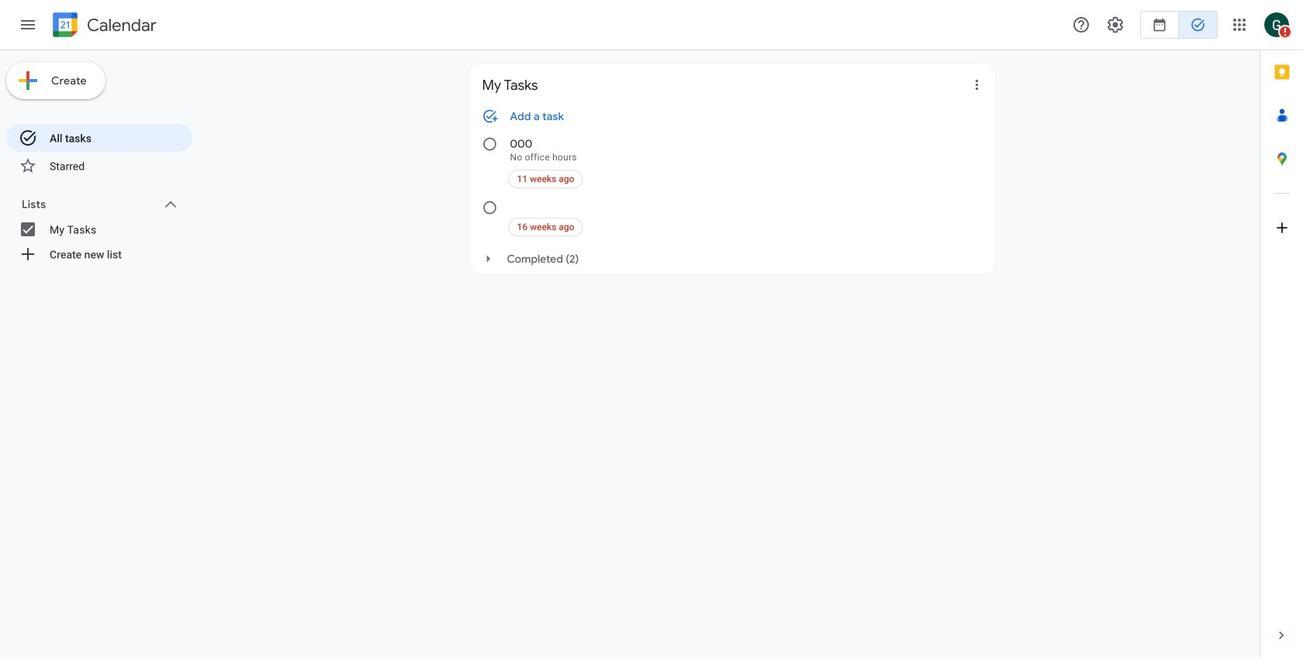 Task type: vqa. For each thing, say whether or not it's contained in the screenshot.
12 for 12
no



Task type: describe. For each thing, give the bounding box(es) containing it.
heading inside calendar element
[[84, 16, 157, 35]]

settings menu image
[[1106, 16, 1125, 34]]

tasks sidebar image
[[19, 16, 37, 34]]



Task type: locate. For each thing, give the bounding box(es) containing it.
support menu image
[[1072, 16, 1091, 34]]

tab list
[[1261, 50, 1303, 614]]

heading
[[84, 16, 157, 35]]

calendar element
[[50, 9, 157, 43]]



